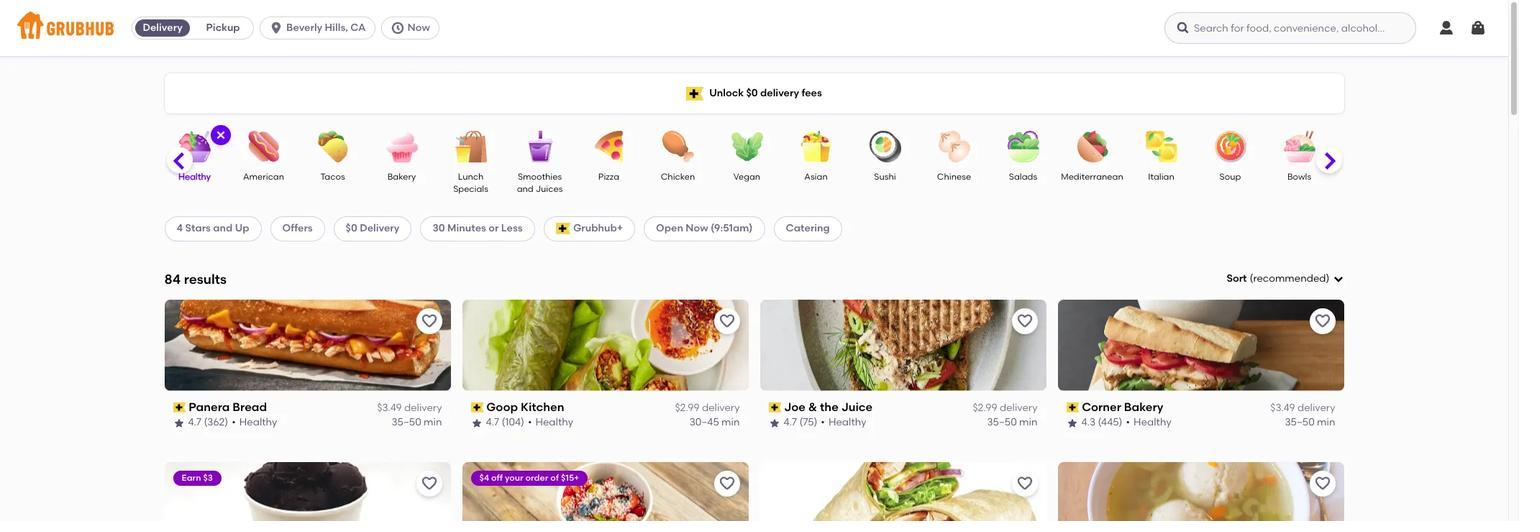Task type: describe. For each thing, give the bounding box(es) containing it.
$3
[[203, 473, 213, 483]]

$4
[[480, 473, 489, 483]]

save this restaurant button for 'joe & the juice logo'
[[1012, 308, 1038, 334]]

bowls
[[1288, 172, 1312, 182]]

(362)
[[204, 417, 228, 429]]

min for panera bread
[[424, 417, 442, 429]]

$2.99 for joe & the juice
[[973, 402, 998, 414]]

juices
[[536, 184, 563, 195]]

pizza
[[598, 172, 620, 182]]

$3.49 delivery for panera bread
[[377, 402, 442, 414]]

svg image for beverly hills, ca
[[269, 21, 284, 35]]

soup
[[1220, 172, 1241, 182]]

chicken image
[[653, 131, 703, 163]]

$3.49 for panera bread
[[377, 402, 402, 414]]

italian
[[1148, 172, 1175, 182]]

sort ( recommended )
[[1227, 273, 1330, 285]]

• healthy for &
[[821, 417, 867, 429]]

italian image
[[1136, 131, 1187, 163]]

save this restaurant button for judi's deli logo
[[1310, 471, 1336, 497]]

asian
[[805, 172, 828, 182]]

corner bakery
[[1082, 401, 1164, 414]]

bakery image
[[377, 131, 427, 163]]

tacos
[[320, 172, 345, 182]]

pizza image
[[584, 131, 634, 163]]

4.7 for panera bread
[[188, 417, 201, 429]]

results
[[184, 271, 227, 287]]

panera
[[189, 401, 230, 414]]

of
[[551, 473, 559, 483]]

$0 delivery
[[346, 223, 400, 235]]

30 minutes or less
[[433, 223, 523, 235]]

sushi image
[[860, 131, 910, 163]]

grubhub plus flag logo image for unlock $0 delivery fees
[[686, 87, 704, 100]]

sushi
[[874, 172, 896, 182]]

unlock
[[709, 87, 744, 99]]

bread
[[233, 401, 267, 414]]

delivery button
[[132, 17, 193, 40]]

less
[[501, 223, 523, 235]]

grubhub+
[[573, 223, 623, 235]]

• for kitchen
[[528, 417, 532, 429]]

save this restaurant image for corner bakery logo
[[1314, 313, 1331, 330]]

main navigation navigation
[[0, 0, 1509, 56]]

mediterranean image
[[1067, 131, 1118, 163]]

1 horizontal spatial now
[[686, 223, 708, 235]]

earn $3
[[182, 473, 213, 483]]

open
[[656, 223, 683, 235]]

american image
[[238, 131, 289, 163]]

4.3 (445)
[[1082, 417, 1123, 429]]

recommended
[[1254, 273, 1326, 285]]

0 horizontal spatial $0
[[346, 223, 357, 235]]

• healthy for bread
[[232, 417, 277, 429]]

kitchen
[[521, 401, 564, 414]]

$3.49 delivery for corner bakery
[[1271, 402, 1336, 414]]

(75)
[[800, 417, 818, 429]]

min for joe & the juice
[[1020, 417, 1038, 429]]

delivery for panera bread
[[404, 402, 442, 414]]

save this restaurant image for subway® logo
[[1016, 475, 1033, 493]]

1 horizontal spatial bakery
[[1124, 401, 1164, 414]]

)
[[1326, 273, 1330, 285]]

35–50 min for joe & the juice
[[987, 417, 1038, 429]]

• for bread
[[232, 417, 236, 429]]

4.7 (75)
[[784, 417, 818, 429]]

healthy for corner bakery
[[1134, 417, 1172, 429]]

min for goop kitchen
[[722, 417, 740, 429]]

now inside now button
[[408, 22, 430, 34]]

chinese image
[[929, 131, 980, 163]]

subscription pass image for goop kitchen
[[471, 403, 484, 413]]

Search for food, convenience, alcohol... search field
[[1165, 12, 1417, 44]]

smoothies
[[518, 172, 562, 182]]

vegan image
[[722, 131, 772, 163]]

&
[[809, 401, 817, 414]]

delivery inside delivery button
[[143, 22, 183, 34]]

lunch specials
[[453, 172, 488, 195]]

up
[[235, 223, 249, 235]]

healthy for goop kitchen
[[536, 417, 573, 429]]

healthy image
[[169, 131, 220, 163]]

healthy for panera bread
[[239, 417, 277, 429]]

unlock $0 delivery fees
[[709, 87, 822, 99]]

4.7 for goop kitchen
[[486, 417, 499, 429]]

salads
[[1009, 172, 1038, 182]]

lunch
[[458, 172, 484, 182]]

pickup button
[[193, 17, 253, 40]]

(
[[1250, 273, 1254, 285]]

now button
[[381, 17, 445, 40]]

delivery for corner bakery
[[1298, 402, 1336, 414]]

your
[[505, 473, 524, 483]]

save this restaurant image for panera bread logo
[[421, 313, 438, 330]]

4.7 for joe & the juice
[[784, 417, 797, 429]]

2 horizontal spatial svg image
[[1438, 19, 1455, 37]]

0 vertical spatial bakery
[[388, 172, 416, 182]]

specials
[[453, 184, 488, 195]]

hills,
[[325, 22, 348, 34]]

judi's deli logo image
[[1058, 462, 1344, 522]]

delivery for goop kitchen
[[702, 402, 740, 414]]

30
[[433, 223, 445, 235]]

goop
[[486, 401, 518, 414]]

grubhub plus flag logo image for grubhub+
[[556, 223, 570, 235]]

minutes
[[448, 223, 486, 235]]

earn
[[182, 473, 201, 483]]

4 stars and up
[[177, 223, 249, 235]]

subway® logo image
[[760, 462, 1046, 522]]

• healthy for bakery
[[1126, 417, 1172, 429]]

catering
[[786, 223, 830, 235]]

none field containing sort
[[1227, 272, 1344, 287]]

ca
[[351, 22, 366, 34]]



Task type: locate. For each thing, give the bounding box(es) containing it.
3 35–50 min from the left
[[1285, 417, 1336, 429]]

bakery down the "bakery" 'image' at the top
[[388, 172, 416, 182]]

1 horizontal spatial delivery
[[360, 223, 400, 235]]

0 horizontal spatial delivery
[[143, 22, 183, 34]]

0 horizontal spatial $2.99
[[675, 402, 700, 414]]

4.7
[[188, 417, 201, 429], [486, 417, 499, 429], [784, 417, 797, 429]]

save this restaurant image
[[718, 313, 736, 330], [1016, 313, 1033, 330], [1314, 475, 1331, 493]]

• healthy for kitchen
[[528, 417, 573, 429]]

beverly hills, ca button
[[260, 17, 381, 40]]

mediterranean
[[1061, 172, 1124, 182]]

save this restaurant image
[[421, 313, 438, 330], [1314, 313, 1331, 330], [421, 475, 438, 493], [718, 475, 736, 493], [1016, 475, 1033, 493]]

subscription pass image left the 'panera'
[[173, 403, 186, 413]]

3 • healthy from the left
[[821, 417, 867, 429]]

4 • from the left
[[1126, 417, 1130, 429]]

delivery
[[143, 22, 183, 34], [360, 223, 400, 235]]

goop kitchen logo image
[[462, 300, 749, 391]]

svg image inside now button
[[390, 21, 405, 35]]

• down goop kitchen
[[528, 417, 532, 429]]

2 horizontal spatial 35–50
[[1285, 417, 1315, 429]]

subscription pass image left corner
[[1067, 403, 1079, 413]]

save this restaurant image for goop kitchen
[[718, 313, 736, 330]]

save this restaurant button for subway® logo
[[1012, 471, 1038, 497]]

2 • healthy from the left
[[528, 417, 573, 429]]

1 horizontal spatial svg image
[[390, 21, 405, 35]]

star icon image for corner bakery
[[1067, 418, 1078, 429]]

and down smoothies
[[517, 184, 534, 195]]

joe & the juice
[[784, 401, 873, 414]]

healthy down kitchen
[[536, 417, 573, 429]]

2 35–50 from the left
[[987, 417, 1017, 429]]

delivery left 30
[[360, 223, 400, 235]]

save this restaurant image for joe & the juice
[[1016, 313, 1033, 330]]

sort
[[1227, 273, 1247, 285]]

4.7 down goop at bottom left
[[486, 417, 499, 429]]

salads image
[[998, 131, 1049, 163]]

1 horizontal spatial grubhub plus flag logo image
[[686, 87, 704, 100]]

star icon image for goop kitchen
[[471, 418, 482, 429]]

• healthy
[[232, 417, 277, 429], [528, 417, 573, 429], [821, 417, 867, 429], [1126, 417, 1172, 429]]

1 35–50 min from the left
[[392, 417, 442, 429]]

1 horizontal spatial save this restaurant image
[[1016, 313, 1033, 330]]

1 $2.99 delivery from the left
[[675, 402, 740, 414]]

2 star icon image from the left
[[471, 418, 482, 429]]

3 35–50 from the left
[[1285, 417, 1315, 429]]

0 horizontal spatial subscription pass image
[[173, 403, 186, 413]]

healthy
[[178, 172, 211, 182], [239, 417, 277, 429], [536, 417, 573, 429], [829, 417, 867, 429], [1134, 417, 1172, 429]]

4 • healthy from the left
[[1126, 417, 1172, 429]]

35–50 min for corner bakery
[[1285, 417, 1336, 429]]

1 horizontal spatial 4.7
[[486, 417, 499, 429]]

$15+
[[561, 473, 579, 483]]

save this restaurant button for goop kitchen logo
[[714, 308, 740, 334]]

1 vertical spatial $0
[[346, 223, 357, 235]]

grubhub plus flag logo image left unlock on the left of page
[[686, 87, 704, 100]]

0 horizontal spatial 35–50
[[392, 417, 421, 429]]

4
[[177, 223, 183, 235]]

healthy down bread
[[239, 417, 277, 429]]

0 horizontal spatial subscription pass image
[[471, 403, 484, 413]]

0 horizontal spatial $3.49
[[377, 402, 402, 414]]

0 horizontal spatial $3.49 delivery
[[377, 402, 442, 414]]

None field
[[1227, 272, 1344, 287]]

30–45 min
[[690, 417, 740, 429]]

lunch specials image
[[446, 131, 496, 163]]

0 vertical spatial $0
[[746, 87, 758, 99]]

1 $2.99 from the left
[[675, 402, 700, 414]]

star icon image
[[173, 418, 185, 429], [471, 418, 482, 429], [769, 418, 780, 429], [1067, 418, 1078, 429]]

or
[[489, 223, 499, 235]]

delivery left pickup
[[143, 22, 183, 34]]

1 • from the left
[[232, 417, 236, 429]]

svg image inside beverly hills, ca button
[[269, 21, 284, 35]]

star icon image left 4.7 (75)
[[769, 418, 780, 429]]

and inside smoothies and juices
[[517, 184, 534, 195]]

bakery right corner
[[1124, 401, 1164, 414]]

$4 off your order of $15+
[[480, 473, 579, 483]]

save this restaurant button for panera bread logo
[[416, 308, 442, 334]]

$2.99 delivery for goop kitchen
[[675, 402, 740, 414]]

healthy down 'corner bakery' on the right
[[1134, 417, 1172, 429]]

american
[[243, 172, 284, 182]]

2 horizontal spatial 35–50 min
[[1285, 417, 1336, 429]]

1 vertical spatial grubhub plus flag logo image
[[556, 223, 570, 235]]

1 horizontal spatial $3.49 delivery
[[1271, 402, 1336, 414]]

1 horizontal spatial $2.99 delivery
[[973, 402, 1038, 414]]

• healthy down bread
[[232, 417, 277, 429]]

1 horizontal spatial and
[[517, 184, 534, 195]]

$2.99 delivery
[[675, 402, 740, 414], [973, 402, 1038, 414]]

chinese
[[937, 172, 971, 182]]

now right ca
[[408, 22, 430, 34]]

and
[[517, 184, 534, 195], [213, 223, 233, 235]]

$0 right unlock on the left of page
[[746, 87, 758, 99]]

• healthy down juice
[[821, 417, 867, 429]]

2 $3.49 from the left
[[1271, 402, 1295, 414]]

$2.99
[[675, 402, 700, 414], [973, 402, 998, 414]]

star icon image left 4.7 (104)
[[471, 418, 482, 429]]

84 results
[[164, 271, 227, 287]]

0 vertical spatial and
[[517, 184, 534, 195]]

1 • healthy from the left
[[232, 417, 277, 429]]

and left up at the top of page
[[213, 223, 233, 235]]

84
[[164, 271, 181, 287]]

grubhub plus flag logo image left grubhub+
[[556, 223, 570, 235]]

1 4.7 from the left
[[188, 417, 201, 429]]

$2.99 for goop kitchen
[[675, 402, 700, 414]]

subscription pass image for joe & the juice
[[769, 403, 781, 413]]

1 vertical spatial bakery
[[1124, 401, 1164, 414]]

subscription pass image for corner bakery
[[1067, 403, 1079, 413]]

asian image
[[791, 131, 841, 163]]

joe
[[784, 401, 806, 414]]

2 35–50 min from the left
[[987, 417, 1038, 429]]

35–50 min for panera bread
[[392, 417, 442, 429]]

star icon image left 4.3
[[1067, 418, 1078, 429]]

subscription pass image
[[173, 403, 186, 413], [769, 403, 781, 413]]

1 $3.49 from the left
[[377, 402, 402, 414]]

35–50 min
[[392, 417, 442, 429], [987, 417, 1038, 429], [1285, 417, 1336, 429]]

1 vertical spatial now
[[686, 223, 708, 235]]

svg image inside field
[[1333, 274, 1344, 285]]

0 vertical spatial now
[[408, 22, 430, 34]]

riozonas acai logo image
[[164, 462, 451, 522]]

now
[[408, 22, 430, 34], [686, 223, 708, 235]]

$3.49 delivery
[[377, 402, 442, 414], [1271, 402, 1336, 414]]

2 $2.99 from the left
[[973, 402, 998, 414]]

0 horizontal spatial grubhub plus flag logo image
[[556, 223, 570, 235]]

0 horizontal spatial and
[[213, 223, 233, 235]]

corner bakery logo image
[[1058, 300, 1344, 391]]

svg image
[[1438, 19, 1455, 37], [269, 21, 284, 35], [390, 21, 405, 35]]

subscription pass image for panera bread
[[173, 403, 186, 413]]

3 star icon image from the left
[[769, 418, 780, 429]]

0 horizontal spatial $2.99 delivery
[[675, 402, 740, 414]]

$2.99 delivery for joe & the juice
[[973, 402, 1038, 414]]

delivery for joe & the juice
[[1000, 402, 1038, 414]]

panera bread
[[189, 401, 267, 414]]

chicken
[[661, 172, 695, 182]]

pickup
[[206, 22, 240, 34]]

1 subscription pass image from the left
[[173, 403, 186, 413]]

0 vertical spatial delivery
[[143, 22, 183, 34]]

2 subscription pass image from the left
[[769, 403, 781, 413]]

grubhub plus flag logo image
[[686, 87, 704, 100], [556, 223, 570, 235]]

35–50 for corner bakery
[[1285, 417, 1315, 429]]

$0 right offers
[[346, 223, 357, 235]]

open now (9:51am)
[[656, 223, 753, 235]]

off
[[491, 473, 503, 483]]

beverly hills, ca
[[286, 22, 366, 34]]

1 min from the left
[[424, 417, 442, 429]]

1 subscription pass image from the left
[[471, 403, 484, 413]]

beverly
[[286, 22, 322, 34]]

• healthy down kitchen
[[528, 417, 573, 429]]

2 min from the left
[[722, 417, 740, 429]]

goop kitchen
[[486, 401, 564, 414]]

•
[[232, 417, 236, 429], [528, 417, 532, 429], [821, 417, 825, 429], [1126, 417, 1130, 429]]

0 horizontal spatial bakery
[[388, 172, 416, 182]]

1 horizontal spatial $0
[[746, 87, 758, 99]]

3 • from the left
[[821, 417, 825, 429]]

$0
[[746, 87, 758, 99], [346, 223, 357, 235]]

1 35–50 from the left
[[392, 417, 421, 429]]

0 horizontal spatial save this restaurant image
[[718, 313, 736, 330]]

1 horizontal spatial $2.99
[[973, 402, 998, 414]]

healthy down juice
[[829, 417, 867, 429]]

1 vertical spatial delivery
[[360, 223, 400, 235]]

• for bakery
[[1126, 417, 1130, 429]]

$3.49 for corner bakery
[[1271, 402, 1295, 414]]

1 horizontal spatial subscription pass image
[[1067, 403, 1079, 413]]

corner
[[1082, 401, 1122, 414]]

vegan
[[734, 172, 761, 182]]

3 4.7 from the left
[[784, 417, 797, 429]]

panera bread logo image
[[164, 300, 451, 391]]

0 horizontal spatial now
[[408, 22, 430, 34]]

0 horizontal spatial 4.7
[[188, 417, 201, 429]]

(9:51am)
[[711, 223, 753, 235]]

subscription pass image left goop at bottom left
[[471, 403, 484, 413]]

1 star icon image from the left
[[173, 418, 185, 429]]

• right (75)
[[821, 417, 825, 429]]

2 4.7 from the left
[[486, 417, 499, 429]]

now right open
[[686, 223, 708, 235]]

1 $3.49 delivery from the left
[[377, 402, 442, 414]]

tacos image
[[308, 131, 358, 163]]

soup image
[[1205, 131, 1256, 163]]

0 horizontal spatial 35–50 min
[[392, 417, 442, 429]]

(104)
[[502, 417, 524, 429]]

smoothies and juices
[[517, 172, 563, 195]]

4 min from the left
[[1317, 417, 1336, 429]]

star icon image for panera bread
[[173, 418, 185, 429]]

svg image
[[1470, 19, 1487, 37], [1176, 21, 1191, 35], [215, 129, 226, 141], [1333, 274, 1344, 285]]

subscription pass image left the joe
[[769, 403, 781, 413]]

juice
[[841, 401, 873, 414]]

35–50
[[392, 417, 421, 429], [987, 417, 1017, 429], [1285, 417, 1315, 429]]

fees
[[802, 87, 822, 99]]

3 min from the left
[[1020, 417, 1038, 429]]

4.7 (362)
[[188, 417, 228, 429]]

2 $2.99 delivery from the left
[[973, 402, 1038, 414]]

stars
[[185, 223, 211, 235]]

• healthy down 'corner bakery' on the right
[[1126, 417, 1172, 429]]

2 subscription pass image from the left
[[1067, 403, 1079, 413]]

4.7 down the 'panera'
[[188, 417, 201, 429]]

1 vertical spatial and
[[213, 223, 233, 235]]

svg image for now
[[390, 21, 405, 35]]

35–50 for panera bread
[[392, 417, 421, 429]]

0 vertical spatial grubhub plus flag logo image
[[686, 87, 704, 100]]

delivery
[[760, 87, 799, 99], [404, 402, 442, 414], [702, 402, 740, 414], [1000, 402, 1038, 414], [1298, 402, 1336, 414]]

backyard bowls - los angeles logo image
[[462, 462, 749, 522]]

4.7 down the joe
[[784, 417, 797, 429]]

1 horizontal spatial 35–50
[[987, 417, 1017, 429]]

joe & the juice logo image
[[760, 300, 1046, 391]]

2 horizontal spatial save this restaurant image
[[1314, 475, 1331, 493]]

order
[[526, 473, 548, 483]]

save this restaurant button
[[416, 308, 442, 334], [714, 308, 740, 334], [1012, 308, 1038, 334], [1310, 308, 1336, 334], [416, 471, 442, 497], [714, 471, 740, 497], [1012, 471, 1038, 497], [1310, 471, 1336, 497]]

healthy down healthy 'image'
[[178, 172, 211, 182]]

offers
[[282, 223, 313, 235]]

35–50 for joe & the juice
[[987, 417, 1017, 429]]

30–45
[[690, 417, 719, 429]]

save this restaurant button for corner bakery logo
[[1310, 308, 1336, 334]]

4.3
[[1082, 417, 1096, 429]]

bakery
[[388, 172, 416, 182], [1124, 401, 1164, 414]]

subscription pass image
[[471, 403, 484, 413], [1067, 403, 1079, 413]]

2 • from the left
[[528, 417, 532, 429]]

4 star icon image from the left
[[1067, 418, 1078, 429]]

• down panera bread
[[232, 417, 236, 429]]

$3.49
[[377, 402, 402, 414], [1271, 402, 1295, 414]]

star icon image left 4.7 (362)
[[173, 418, 185, 429]]

bowls image
[[1274, 131, 1325, 163]]

2 $3.49 delivery from the left
[[1271, 402, 1336, 414]]

star icon image for joe & the juice
[[769, 418, 780, 429]]

(445)
[[1098, 417, 1123, 429]]

healthy for joe & the juice
[[829, 417, 867, 429]]

1 horizontal spatial subscription pass image
[[769, 403, 781, 413]]

min for corner bakery
[[1317, 417, 1336, 429]]

1 horizontal spatial $3.49
[[1271, 402, 1295, 414]]

1 horizontal spatial 35–50 min
[[987, 417, 1038, 429]]

the
[[820, 401, 839, 414]]

2 horizontal spatial 4.7
[[784, 417, 797, 429]]

smoothies and juices image
[[515, 131, 565, 163]]

4.7 (104)
[[486, 417, 524, 429]]

0 horizontal spatial svg image
[[269, 21, 284, 35]]

• for &
[[821, 417, 825, 429]]

min
[[424, 417, 442, 429], [722, 417, 740, 429], [1020, 417, 1038, 429], [1317, 417, 1336, 429]]

• down 'corner bakery' on the right
[[1126, 417, 1130, 429]]



Task type: vqa. For each thing, say whether or not it's contained in the screenshot.


